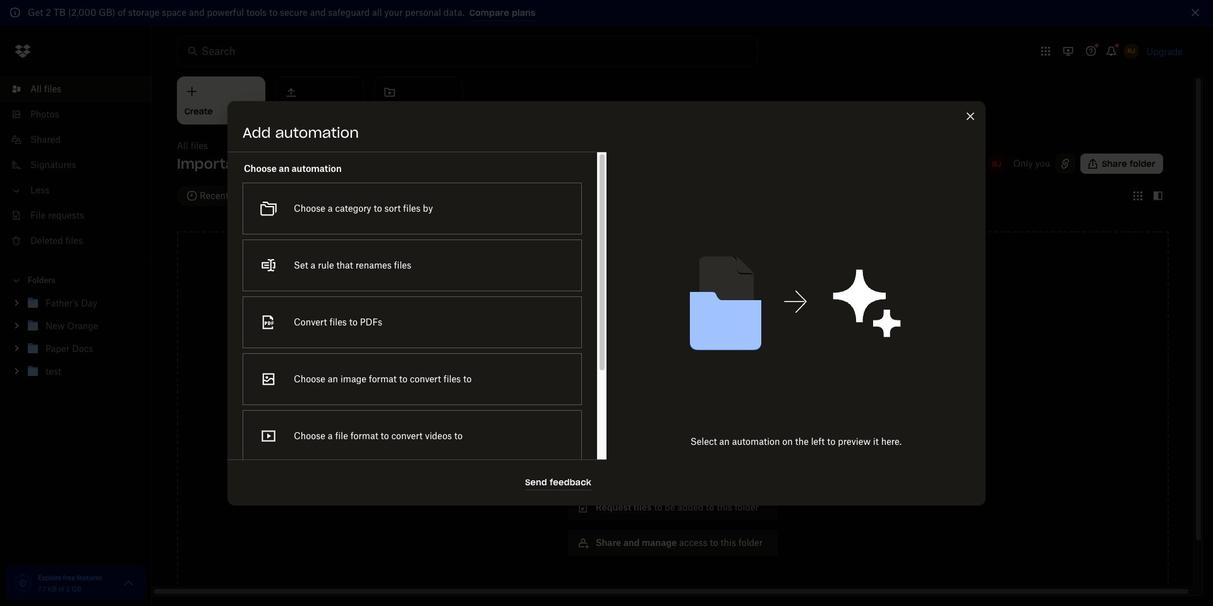 Task type: vqa. For each thing, say whether or not it's contained in the screenshot.
audio
no



Task type: locate. For each thing, give the bounding box(es) containing it.
r j (you) image
[[986, 152, 1009, 175]]

group
[[0, 289, 152, 393]]

list item
[[0, 76, 152, 102]]

alert
[[0, 0, 1214, 26]]

list
[[0, 69, 152, 262]]

dialog
[[228, 101, 986, 581]]

less image
[[10, 185, 23, 197]]

dropbox image
[[10, 39, 35, 64]]



